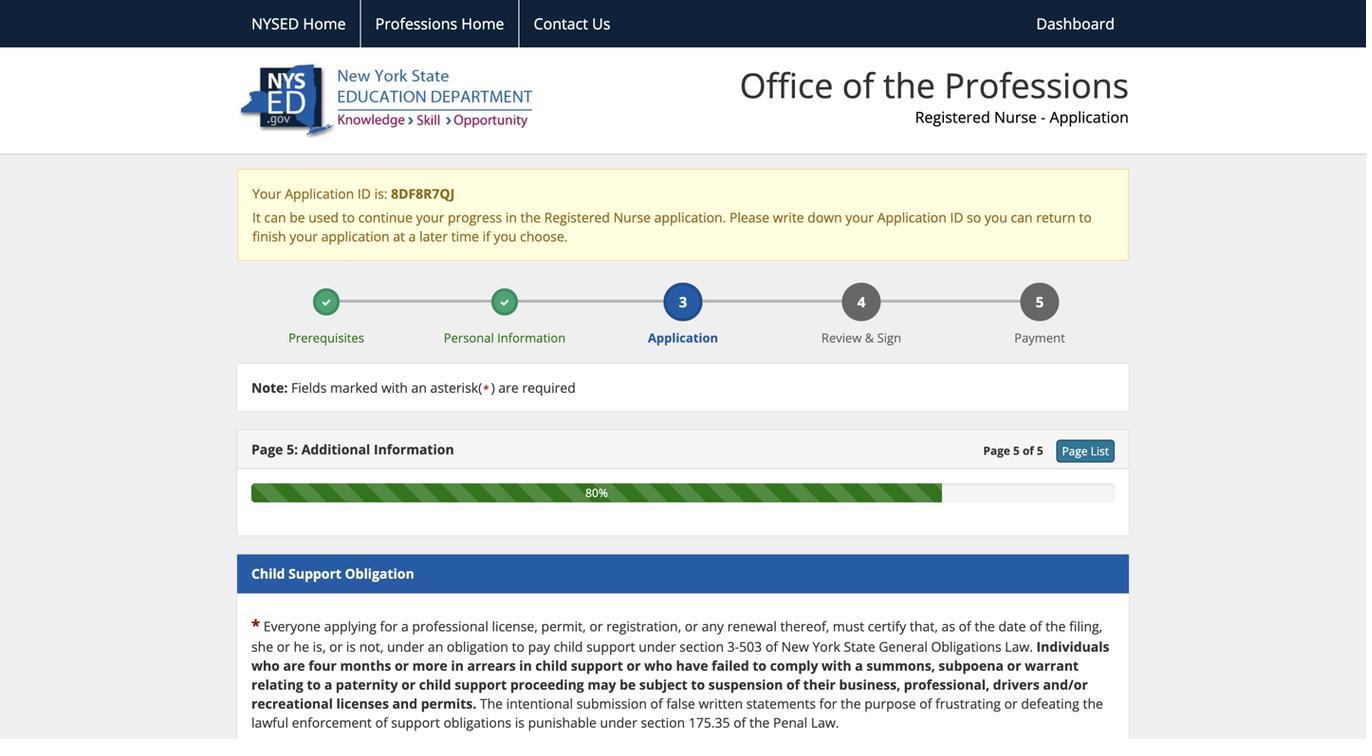 Task type: describe. For each thing, give the bounding box(es) containing it.
lawful
[[251, 714, 288, 732]]

under inside the intentional submission of false written statements for the purpose of frustrating or defeating the lawful enforcement of support obligations is punishable under section 175.35 of the penal law.
[[600, 714, 637, 732]]

is inside the intentional submission of false written statements for the purpose of frustrating or defeating the lawful enforcement of support obligations is punishable under section 175.35 of the penal law.
[[515, 714, 525, 732]]

contact
[[534, 13, 588, 34]]

or up subject
[[627, 657, 641, 675]]

section inside the intentional submission of false written statements for the purpose of frustrating or defeating the lawful enforcement of support obligations is punishable under section 175.35 of the penal law.
[[641, 714, 685, 732]]

warrant
[[1025, 657, 1079, 675]]

prerequisites
[[288, 329, 364, 346]]

0 vertical spatial professions
[[375, 13, 457, 34]]

dashboard link
[[1022, 0, 1129, 47]]

personal information
[[444, 329, 566, 346]]

please
[[730, 208, 770, 226]]

* inside note: fields marked with an       asterisk( * ) are required
[[482, 383, 488, 396]]

new
[[781, 638, 809, 656]]

proceeding
[[510, 676, 584, 694]]

drivers
[[993, 676, 1040, 694]]

general
[[879, 638, 928, 656]]

0 horizontal spatial information
[[374, 440, 454, 458]]

503
[[739, 638, 762, 656]]

0 vertical spatial you
[[985, 208, 1008, 226]]

defeating
[[1021, 695, 1080, 713]]

used
[[309, 208, 339, 226]]

subject
[[639, 676, 688, 694]]

nysed
[[251, 13, 299, 34]]

of inside individuals who are four months or more in arrears in child support or who have failed to comply with a summons, subpoena or warrant relating to a paternity or child support proceeding may be subject to suspension of their business, professional, drivers and/or recreational licenses and permits.
[[786, 676, 800, 694]]

0 horizontal spatial with
[[381, 379, 408, 397]]

professional
[[412, 617, 489, 635]]

law. inside the intentional submission of false written statements for the purpose of frustrating or defeating the lawful enforcement of support obligations is punishable under section 175.35 of the penal law.
[[811, 714, 839, 732]]

statements
[[746, 695, 816, 713]]

80% progress bar
[[251, 484, 942, 503]]

prerequisites link
[[237, 289, 416, 346]]

obligation
[[447, 638, 508, 656]]

to inside the "everyone applying for a professional license, permit, or registration, or any renewal thereof, must certify that, as of the date of the filing, she or he is, or is not, under an obligation to pay child support under section 3-503 of new york state general obligations law."
[[512, 638, 525, 656]]

down
[[808, 208, 842, 226]]

obligations
[[931, 638, 1002, 656]]

professions inside office of the professions registered nurse - application
[[944, 62, 1129, 108]]

obligations
[[444, 714, 512, 732]]

or right is, on the bottom
[[329, 638, 343, 656]]

progress
[[448, 208, 502, 226]]

2 can from the left
[[1011, 208, 1033, 226]]

arrears
[[467, 657, 516, 675]]

must
[[833, 617, 864, 635]]

or up and
[[401, 676, 416, 694]]

time
[[451, 227, 479, 245]]

alert containing your application id is:
[[237, 169, 1129, 261]]

application up 'used'
[[285, 185, 354, 203]]

obligation
[[345, 565, 414, 583]]

the inside office of the professions registered nurse - application
[[883, 62, 936, 108]]

child inside the "everyone applying for a professional license, permit, or registration, or any renewal thereof, must certify that, as of the date of the filing, she or he is, or is not, under an obligation to pay child support under section 3-503 of new york state general obligations law."
[[554, 638, 583, 656]]

choose.
[[520, 227, 568, 245]]

1 horizontal spatial information
[[497, 329, 566, 346]]

suspension
[[709, 676, 783, 694]]

written
[[699, 695, 743, 713]]

return
[[1036, 208, 1076, 226]]

contact us
[[534, 13, 611, 34]]

contact us link
[[519, 0, 625, 47]]

in inside your application id is: 8df8r7qj it can be used to continue your progress in the registered nurse application. please write down your application id so you can return to finish your application at a later time if you choose.
[[506, 208, 517, 226]]

0 horizontal spatial id
[[358, 185, 371, 203]]

page 5: additional information
[[251, 440, 454, 458]]

filing,
[[1069, 617, 1103, 635]]

5:
[[287, 440, 298, 458]]

80%
[[586, 485, 608, 501]]

nurse inside your application id is: 8df8r7qj it can be used to continue your progress in the registered nurse application. please write down your application id so you can return to finish your application at a later time if you choose.
[[614, 208, 651, 226]]

relating
[[251, 676, 303, 694]]

note:
[[251, 379, 288, 397]]

page for page 5 of 5
[[983, 443, 1010, 458]]

or left any
[[685, 617, 698, 635]]

personal
[[444, 329, 494, 346]]

thereof,
[[780, 617, 830, 635]]

individuals
[[1037, 638, 1110, 656]]

summons,
[[867, 657, 935, 675]]

page 5 of 5
[[983, 443, 1044, 458]]

nurse inside office of the professions registered nurse - application
[[994, 107, 1037, 127]]

support
[[289, 565, 341, 583]]

more
[[412, 657, 448, 675]]

to up application
[[342, 208, 355, 226]]

or up drivers
[[1007, 657, 1021, 675]]

and
[[392, 695, 418, 713]]

1 vertical spatial child
[[536, 657, 568, 675]]

)
[[491, 379, 495, 397]]

so
[[967, 208, 981, 226]]

2 vertical spatial child
[[419, 676, 451, 694]]

2 horizontal spatial under
[[639, 638, 676, 656]]

-
[[1041, 107, 1046, 127]]

2 who from the left
[[644, 657, 673, 675]]

1 vertical spatial you
[[494, 227, 517, 245]]

section inside the "everyone applying for a professional license, permit, or registration, or any renewal thereof, must certify that, as of the date of the filing, she or he is, or is not, under an obligation to pay child support under section 3-503 of new york state general obligations law."
[[680, 638, 724, 656]]

not,
[[359, 638, 384, 656]]

pay
[[528, 638, 550, 656]]

of right the as
[[959, 617, 971, 635]]

months
[[340, 657, 391, 675]]

personal information link
[[416, 289, 594, 346]]

he
[[294, 638, 309, 656]]

list
[[1091, 443, 1109, 459]]

for inside the "everyone applying for a professional license, permit, or registration, or any renewal thereof, must certify that, as of the date of the filing, she or he is, or is not, under an obligation to pay child support under section 3-503 of new york state general obligations law."
[[380, 617, 398, 635]]

to down 503
[[753, 657, 767, 675]]

and/or
[[1043, 676, 1088, 694]]

false
[[666, 695, 695, 713]]

a inside your application id is: 8df8r7qj it can be used to continue your progress in the registered nurse application. please write down your application id so you can return to finish your application at a later time if you choose.
[[409, 227, 416, 245]]

she
[[251, 638, 273, 656]]

1 vertical spatial id
[[950, 208, 964, 226]]

is,
[[313, 638, 326, 656]]

later
[[419, 227, 448, 245]]

support inside the intentional submission of false written statements for the purpose of frustrating or defeating the lawful enforcement of support obligations is punishable under section 175.35 of the penal law.
[[391, 714, 440, 732]]

finish
[[252, 227, 286, 245]]

business,
[[839, 676, 901, 694]]

the intentional submission of false written statements for the purpose of frustrating or defeating the lawful enforcement of support obligations is punishable under section 175.35 of the penal law.
[[251, 695, 1103, 732]]

renewal
[[727, 617, 777, 635]]

payment
[[1015, 329, 1065, 346]]

registration,
[[606, 617, 681, 635]]

professions home link
[[360, 0, 519, 47]]

3
[[679, 292, 687, 312]]

punishable
[[528, 714, 597, 732]]

application left so
[[877, 208, 947, 226]]

0 horizontal spatial your
[[290, 227, 318, 245]]

sign
[[877, 329, 901, 346]]

asterisk(
[[430, 379, 482, 397]]

your application id is: 8df8r7qj it can be used to continue your progress in the registered nurse application. please write down your application id so you can return to finish your application at a later time if you choose.
[[252, 185, 1092, 245]]

of down subject
[[650, 695, 663, 713]]

paternity
[[336, 676, 398, 694]]

page for page 5: additional information
[[251, 440, 283, 458]]

child support obligation
[[251, 565, 414, 583]]

fields
[[291, 379, 327, 397]]

2 horizontal spatial in
[[519, 657, 532, 675]]

penal
[[773, 714, 808, 732]]

law. inside the "everyone applying for a professional license, permit, or registration, or any renewal thereof, must certify that, as of the date of the filing, she or he is, or is not, under an obligation to pay child support under section 3-503 of new york state general obligations law."
[[1005, 638, 1033, 656]]

are inside individuals who are four months or more in arrears in child support or who have failed to comply with a summons, subpoena or warrant relating to a paternity or child support proceeding may be subject to suspension of their business, professional, drivers and/or recreational licenses and permits.
[[283, 657, 305, 675]]

nysed home
[[251, 13, 346, 34]]

registered inside your application id is: 8df8r7qj it can be used to continue your progress in the registered nurse application. please write down your application id so you can return to finish your application at a later time if you choose.
[[544, 208, 610, 226]]

4
[[857, 292, 866, 312]]

applying
[[324, 617, 377, 635]]

a down four
[[324, 676, 332, 694]]



Task type: vqa. For each thing, say whether or not it's contained in the screenshot.
four
yes



Task type: locate. For each thing, give the bounding box(es) containing it.
0 horizontal spatial for
[[380, 617, 398, 635]]

the inside your application id is: 8df8r7qj it can be used to continue your progress in the registered nurse application. please write down your application id so you can return to finish your application at a later time if you choose.
[[521, 208, 541, 226]]

1 horizontal spatial is
[[515, 714, 525, 732]]

alert
[[237, 169, 1129, 261]]

purpose
[[865, 695, 916, 713]]

1 vertical spatial for
[[819, 695, 837, 713]]

* left ) at the bottom left
[[482, 383, 488, 396]]

1 vertical spatial an
[[428, 638, 443, 656]]

subpoena
[[939, 657, 1004, 675]]

submission
[[577, 695, 647, 713]]

individuals who are four months or more in arrears in child support or who have failed to comply with a summons, subpoena or warrant relating to a paternity or child support proceeding may be subject to suspension of their business, professional, drivers and/or recreational licenses and permits.
[[251, 638, 1110, 713]]

date
[[999, 617, 1026, 635]]

1 horizontal spatial professions
[[944, 62, 1129, 108]]

0 vertical spatial an
[[411, 379, 427, 397]]

nysed home link
[[237, 0, 360, 47]]

application
[[321, 227, 390, 245]]

1 home from the left
[[303, 13, 346, 34]]

1 horizontal spatial id
[[950, 208, 964, 226]]

failed
[[712, 657, 749, 675]]

0 horizontal spatial be
[[290, 208, 305, 226]]

1 vertical spatial *
[[251, 615, 260, 636]]

0 horizontal spatial *
[[251, 615, 260, 636]]

1 vertical spatial professions
[[944, 62, 1129, 108]]

a left professional
[[401, 617, 409, 635]]

* up the she
[[251, 615, 260, 636]]

1 can from the left
[[264, 208, 286, 226]]

3-
[[727, 638, 739, 656]]

under
[[387, 638, 424, 656], [639, 638, 676, 656], [600, 714, 637, 732]]

1 horizontal spatial with
[[822, 657, 852, 675]]

required
[[522, 379, 576, 397]]

in right progress
[[506, 208, 517, 226]]

2 horizontal spatial page
[[1062, 443, 1088, 459]]

0 vertical spatial be
[[290, 208, 305, 226]]

be left 'used'
[[290, 208, 305, 226]]

0 vertical spatial *
[[482, 383, 488, 396]]

1 horizontal spatial who
[[644, 657, 673, 675]]

page list link
[[1056, 440, 1115, 463]]

a right at
[[409, 227, 416, 245]]

1 horizontal spatial in
[[506, 208, 517, 226]]

0 horizontal spatial is
[[346, 638, 356, 656]]

you
[[985, 208, 1008, 226], [494, 227, 517, 245]]

home for professions home
[[461, 13, 504, 34]]

to down "have"
[[691, 676, 705, 694]]

home for nysed home
[[303, 13, 346, 34]]

an inside the "everyone applying for a professional license, permit, or registration, or any renewal thereof, must certify that, as of the date of the filing, she or he is, or is not, under an obligation to pay child support under section 3-503 of new york state general obligations law."
[[428, 638, 443, 656]]

support down registration,
[[586, 638, 635, 656]]

1 vertical spatial be
[[620, 676, 636, 694]]

intentional
[[506, 695, 573, 713]]

1 horizontal spatial can
[[1011, 208, 1033, 226]]

everyone
[[264, 617, 321, 635]]

1 horizontal spatial page
[[983, 443, 1010, 458]]

check image
[[500, 298, 510, 308]]

is inside the "everyone applying for a professional license, permit, or registration, or any renewal thereof, must certify that, as of the date of the filing, she or he is, or is not, under an obligation to pay child support under section 3-503 of new york state general obligations law."
[[346, 638, 356, 656]]

or left "more"
[[395, 657, 409, 675]]

0 vertical spatial information
[[497, 329, 566, 346]]

in down pay at the bottom of the page
[[519, 657, 532, 675]]

registered
[[915, 107, 990, 127], [544, 208, 610, 226]]

their
[[803, 676, 836, 694]]

check image
[[322, 298, 331, 308]]

1 horizontal spatial home
[[461, 13, 504, 34]]

1 horizontal spatial *
[[482, 383, 488, 396]]

1 vertical spatial are
[[283, 657, 305, 675]]

is down applying
[[346, 638, 356, 656]]

2 home from the left
[[461, 13, 504, 34]]

0 vertical spatial child
[[554, 638, 583, 656]]

information
[[497, 329, 566, 346], [374, 440, 454, 458]]

1 horizontal spatial for
[[819, 695, 837, 713]]

child
[[251, 565, 285, 583]]

0 horizontal spatial you
[[494, 227, 517, 245]]

0 horizontal spatial law.
[[811, 714, 839, 732]]

of down licenses on the bottom left of page
[[375, 714, 388, 732]]

support up the
[[455, 676, 507, 694]]

section
[[680, 638, 724, 656], [641, 714, 685, 732]]

it
[[252, 208, 261, 226]]

an
[[411, 379, 427, 397], [428, 638, 443, 656]]

of down the written at the right of page
[[734, 714, 746, 732]]

1 horizontal spatial nurse
[[994, 107, 1037, 127]]

0 vertical spatial for
[[380, 617, 398, 635]]

0 vertical spatial section
[[680, 638, 724, 656]]

1 horizontal spatial law.
[[1005, 638, 1033, 656]]

at
[[393, 227, 405, 245]]

section up "have"
[[680, 638, 724, 656]]

your up later
[[416, 208, 444, 226]]

your down 'used'
[[290, 227, 318, 245]]

home left the contact
[[461, 13, 504, 34]]

your right down
[[846, 208, 874, 226]]

1 horizontal spatial an
[[428, 638, 443, 656]]

1 horizontal spatial registered
[[915, 107, 990, 127]]

1 horizontal spatial under
[[600, 714, 637, 732]]

page
[[251, 440, 283, 458], [983, 443, 1010, 458], [1062, 443, 1088, 459]]

application down 3
[[648, 329, 718, 346]]

application right -
[[1050, 107, 1129, 127]]

who down the she
[[251, 657, 280, 675]]

law. right "penal"
[[811, 714, 839, 732]]

law. down date
[[1005, 638, 1033, 656]]

1 vertical spatial nurse
[[614, 208, 651, 226]]

0 horizontal spatial nurse
[[614, 208, 651, 226]]

for
[[380, 617, 398, 635], [819, 695, 837, 713]]

a inside the "everyone applying for a professional license, permit, or registration, or any renewal thereof, must certify that, as of the date of the filing, she or he is, or is not, under an obligation to pay child support under section 3-503 of new york state general obligations law."
[[401, 617, 409, 635]]

or down drivers
[[1004, 695, 1018, 713]]

information down note: fields marked with an       asterisk( * ) are required
[[374, 440, 454, 458]]

support down and
[[391, 714, 440, 732]]

is
[[346, 638, 356, 656], [515, 714, 525, 732]]

be up submission
[[620, 676, 636, 694]]

under down registration,
[[639, 638, 676, 656]]

dashboard
[[1037, 13, 1115, 34]]

2 horizontal spatial your
[[846, 208, 874, 226]]

home right nysed
[[303, 13, 346, 34]]

can left return
[[1011, 208, 1033, 226]]

for up not,
[[380, 617, 398, 635]]

section down false
[[641, 714, 685, 732]]

you right if
[[494, 227, 517, 245]]

1 horizontal spatial be
[[620, 676, 636, 694]]

child
[[554, 638, 583, 656], [536, 657, 568, 675], [419, 676, 451, 694]]

the
[[883, 62, 936, 108], [521, 208, 541, 226], [975, 617, 995, 635], [1046, 617, 1066, 635], [841, 695, 861, 713], [1083, 695, 1103, 713], [750, 714, 770, 732]]

of
[[842, 62, 874, 108], [1023, 443, 1034, 458], [959, 617, 971, 635], [1030, 617, 1042, 635], [766, 638, 778, 656], [786, 676, 800, 694], [650, 695, 663, 713], [920, 695, 932, 713], [375, 714, 388, 732], [734, 714, 746, 732]]

child down "more"
[[419, 676, 451, 694]]

page left 5:
[[251, 440, 283, 458]]

0 vertical spatial with
[[381, 379, 408, 397]]

or inside the intentional submission of false written statements for the purpose of frustrating or defeating the lawful enforcement of support obligations is punishable under section 175.35 of the penal law.
[[1004, 695, 1018, 713]]

page left list on the right
[[1062, 443, 1088, 459]]

of inside office of the professions registered nurse - application
[[842, 62, 874, 108]]

with down york at the right
[[822, 657, 852, 675]]

0 horizontal spatial home
[[303, 13, 346, 34]]

are
[[498, 379, 519, 397], [283, 657, 305, 675]]

if
[[483, 227, 490, 245]]

marked
[[330, 379, 378, 397]]

page left page list
[[983, 443, 1010, 458]]

0 horizontal spatial page
[[251, 440, 283, 458]]

be inside individuals who are four months or more in arrears in child support or who have failed to comply with a summons, subpoena or warrant relating to a paternity or child support proceeding may be subject to suspension of their business, professional, drivers and/or recreational licenses and permits.
[[620, 676, 636, 694]]

0 vertical spatial registered
[[915, 107, 990, 127]]

to right return
[[1079, 208, 1092, 226]]

the
[[480, 695, 503, 713]]

note: fields marked with an       asterisk( * ) are required
[[251, 379, 576, 397]]

write
[[773, 208, 804, 226]]

are down the 'he'
[[283, 657, 305, 675]]

your
[[252, 185, 281, 203]]

0 horizontal spatial under
[[387, 638, 424, 656]]

application inside office of the professions registered nurse - application
[[1050, 107, 1129, 127]]

page for page list
[[1062, 443, 1088, 459]]

or left the 'he'
[[277, 638, 290, 656]]

or right 'permit,' on the bottom left of page
[[590, 617, 603, 635]]

be
[[290, 208, 305, 226], [620, 676, 636, 694]]

8df8r7qj
[[391, 185, 455, 203]]

are right ) at the bottom left
[[498, 379, 519, 397]]

registered up choose. on the top of the page
[[544, 208, 610, 226]]

support inside the "everyone applying for a professional license, permit, or registration, or any renewal thereof, must certify that, as of the date of the filing, she or he is, or is not, under an obligation to pay child support under section 3-503 of new york state general obligations law."
[[586, 638, 635, 656]]

enforcement
[[292, 714, 372, 732]]

id left so
[[950, 208, 964, 226]]

in right "more"
[[451, 657, 464, 675]]

under up "more"
[[387, 638, 424, 656]]

1 who from the left
[[251, 657, 280, 675]]

1 horizontal spatial are
[[498, 379, 519, 397]]

0 vertical spatial are
[[498, 379, 519, 397]]

continue
[[358, 208, 413, 226]]

0 horizontal spatial an
[[411, 379, 427, 397]]

to down license,
[[512, 638, 525, 656]]

nurse left 'application.'
[[614, 208, 651, 226]]

that,
[[910, 617, 938, 635]]

can right the it
[[264, 208, 286, 226]]

of down professional,
[[920, 695, 932, 713]]

registered inside office of the professions registered nurse - application
[[915, 107, 990, 127]]

with right marked
[[381, 379, 408, 397]]

0 vertical spatial id
[[358, 185, 371, 203]]

1 vertical spatial with
[[822, 657, 852, 675]]

page list
[[1062, 443, 1109, 459]]

with inside individuals who are four months or more in arrears in child support or who have failed to comply with a summons, subpoena or warrant relating to a paternity or child support proceeding may be subject to suspension of their business, professional, drivers and/or recreational licenses and permits.
[[822, 657, 852, 675]]

everyone applying for a professional license, permit, or registration, or any renewal thereof, must certify that, as of the date of the filing, she or he is, or is not, under an obligation to pay child support under section 3-503 of new york state general obligations law.
[[251, 617, 1103, 656]]

of left page list
[[1023, 443, 1034, 458]]

as
[[942, 617, 955, 635]]

you right so
[[985, 208, 1008, 226]]

of down comply
[[786, 676, 800, 694]]

id left is:
[[358, 185, 371, 203]]

for inside the intentional submission of false written statements for the purpose of frustrating or defeating the lawful enforcement of support obligations is punishable under section 175.35 of the penal law.
[[819, 695, 837, 713]]

professional,
[[904, 676, 990, 694]]

to down four
[[307, 676, 321, 694]]

home inside the nysed home link
[[303, 13, 346, 34]]

home inside professions home link
[[461, 13, 504, 34]]

0 horizontal spatial professions
[[375, 13, 457, 34]]

0 horizontal spatial who
[[251, 657, 280, 675]]

1 vertical spatial is
[[515, 714, 525, 732]]

0 horizontal spatial in
[[451, 657, 464, 675]]

of right date
[[1030, 617, 1042, 635]]

registered left -
[[915, 107, 990, 127]]

an left asterisk(
[[411, 379, 427, 397]]

of right office
[[842, 62, 874, 108]]

child down 'permit,' on the bottom left of page
[[554, 638, 583, 656]]

frustrating
[[936, 695, 1001, 713]]

0 horizontal spatial are
[[283, 657, 305, 675]]

law.
[[1005, 638, 1033, 656], [811, 714, 839, 732]]

office
[[740, 62, 833, 108]]

comply
[[770, 657, 818, 675]]

a down state
[[855, 657, 863, 675]]

for down "their"
[[819, 695, 837, 713]]

child up proceeding
[[536, 657, 568, 675]]

nurse left -
[[994, 107, 1037, 127]]

1 horizontal spatial your
[[416, 208, 444, 226]]

home
[[303, 13, 346, 34], [461, 13, 504, 34]]

your
[[416, 208, 444, 226], [846, 208, 874, 226], [290, 227, 318, 245]]

licenses
[[336, 695, 389, 713]]

0 horizontal spatial can
[[264, 208, 286, 226]]

application.
[[654, 208, 726, 226]]

1 vertical spatial section
[[641, 714, 685, 732]]

support
[[586, 638, 635, 656], [571, 657, 623, 675], [455, 676, 507, 694], [391, 714, 440, 732]]

information down check image
[[497, 329, 566, 346]]

be inside your application id is: 8df8r7qj it can be used to continue your progress in the registered nurse application. please write down your application id so you can return to finish your application at a later time if you choose.
[[290, 208, 305, 226]]

york
[[813, 638, 840, 656]]

can
[[264, 208, 286, 226], [1011, 208, 1033, 226]]

under down submission
[[600, 714, 637, 732]]

0 horizontal spatial registered
[[544, 208, 610, 226]]

1 vertical spatial law.
[[811, 714, 839, 732]]

application
[[1050, 107, 1129, 127], [285, 185, 354, 203], [877, 208, 947, 226], [648, 329, 718, 346]]

0 vertical spatial law.
[[1005, 638, 1033, 656]]

175.35
[[689, 714, 730, 732]]

1 vertical spatial registered
[[544, 208, 610, 226]]

0 vertical spatial nurse
[[994, 107, 1037, 127]]

is down intentional
[[515, 714, 525, 732]]

may
[[588, 676, 616, 694]]

license,
[[492, 617, 538, 635]]

four
[[309, 657, 337, 675]]

1 vertical spatial information
[[374, 440, 454, 458]]

0 vertical spatial is
[[346, 638, 356, 656]]

office of the professions registered nurse - application
[[740, 62, 1129, 127]]

an up "more"
[[428, 638, 443, 656]]

state
[[844, 638, 876, 656]]

support up may
[[571, 657, 623, 675]]

1 horizontal spatial you
[[985, 208, 1008, 226]]

of right 503
[[766, 638, 778, 656]]

who up subject
[[644, 657, 673, 675]]



